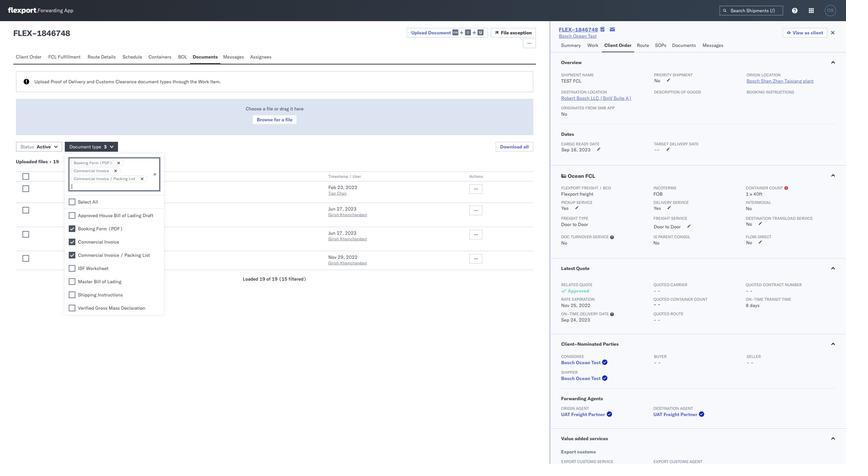 Task type: vqa. For each thing, say whether or not it's contained in the screenshot.
the left count
yes



Task type: describe. For each thing, give the bounding box(es) containing it.
route
[[671, 312, 684, 316]]

1 vertical spatial booking form (pdf)
[[93, 185, 138, 190]]

0 vertical spatial form
[[89, 160, 99, 165]]

upload document button
[[407, 28, 488, 38]]

client-nominated parties
[[562, 341, 619, 347]]

27, for ci230627001
[[337, 230, 344, 236]]

llc
[[591, 95, 599, 101]]

--
[[655, 147, 660, 153]]

booking instructions
[[747, 90, 795, 95]]

agents
[[588, 396, 603, 402]]

freight type door to door
[[562, 216, 589, 228]]

delivery service
[[654, 200, 689, 205]]

taixiang
[[785, 78, 802, 84]]

no inside originates from smb app no
[[562, 111, 568, 117]]

1 horizontal spatial list
[[142, 252, 150, 258]]

1 vertical spatial form
[[111, 185, 122, 190]]

1 horizontal spatial count
[[770, 186, 783, 190]]

1 vertical spatial delivery
[[580, 312, 599, 316]]

khemchandani for s02_estimated.jpg
[[340, 261, 367, 266]]

flex-1846748
[[559, 26, 599, 33]]

quote
[[577, 266, 590, 272]]

shipping
[[78, 292, 97, 298]]

packing inside list box
[[125, 252, 141, 258]]

1 vertical spatial client order
[[16, 54, 41, 60]]

through
[[173, 79, 189, 85]]

file exception
[[501, 30, 532, 36]]

1 vertical spatial freight
[[580, 191, 594, 197]]

choose
[[246, 106, 262, 112]]

bosch down consignee
[[562, 360, 575, 366]]

partner for destination agent
[[681, 412, 698, 418]]

containers
[[149, 54, 172, 60]]

/ left type
[[110, 176, 113, 181]]

2023 down chen
[[345, 206, 357, 212]]

quote
[[580, 282, 593, 287]]

priority shipment
[[654, 72, 693, 77]]

0 vertical spatial delivery
[[670, 142, 688, 147]]

date up parties
[[600, 312, 609, 316]]

1 horizontal spatial documents button
[[670, 39, 700, 52]]

commercial invoice up s02_estimated.jpg
[[93, 254, 134, 260]]

0 vertical spatial booking form (pdf)
[[74, 160, 112, 165]]

fcl inside ocean fcl 'button'
[[586, 173, 596, 179]]

incoterms
[[654, 186, 677, 190]]

1 x 40ft
[[746, 191, 763, 197]]

1 horizontal spatial bill
[[114, 213, 121, 219]]

originates from smb app no
[[562, 105, 615, 117]]

consol
[[675, 234, 691, 239]]

0 vertical spatial packing
[[114, 176, 128, 181]]

document type 3
[[69, 144, 107, 150]]

uploaded files ∙ 19
[[16, 159, 59, 165]]

destination transload service
[[746, 216, 813, 221]]

route for route
[[637, 42, 650, 48]]

1 vertical spatial commercial invoice / packing list
[[78, 252, 150, 258]]

1 pdf from the top
[[104, 219, 112, 224]]

time for on-time transit time 8 days
[[755, 297, 764, 302]]

sep for sep 24, 2023
[[562, 317, 570, 323]]

0 horizontal spatial messages button
[[221, 51, 248, 64]]

destination agent
[[654, 406, 694, 411]]

work button
[[585, 39, 602, 52]]

uat freight partner for destination
[[654, 412, 698, 418]]

instructions
[[766, 90, 795, 95]]

19 for ∙
[[53, 159, 59, 165]]

shipment name test fcl
[[562, 72, 594, 84]]

nov inside nov 29, 2022 girish khemchandani
[[329, 254, 337, 260]]

service right turnover
[[593, 234, 609, 239]]

agent for origin agent
[[576, 406, 589, 411]]

of left goods
[[681, 90, 687, 95]]

value added services button
[[551, 429, 847, 449]]

0 horizontal spatial app
[[64, 7, 73, 14]]

zhen
[[773, 78, 784, 84]]

a inside button
[[282, 117, 284, 123]]

priority
[[654, 72, 672, 77]]

0 vertical spatial client order
[[605, 42, 632, 48]]

download
[[500, 144, 523, 150]]

0 horizontal spatial a
[[263, 106, 265, 112]]

1 vertical spatial documents
[[193, 54, 218, 60]]

yes for pickup
[[562, 205, 569, 211]]

type for document
[[92, 144, 101, 150]]

/ inside timestamp / user "button"
[[349, 174, 352, 179]]

forwarding agents
[[562, 396, 603, 402]]

1 vertical spatial test
[[93, 219, 103, 224]]

service right the "transload"
[[797, 216, 813, 221]]

days
[[750, 303, 760, 309]]

1 vertical spatial bill
[[94, 279, 101, 285]]

file
[[501, 30, 509, 36]]

on- for on-time delivery date
[[562, 312, 570, 316]]

files
[[38, 159, 48, 165]]

fulfillment
[[58, 54, 81, 60]]

worksheet
[[86, 266, 109, 272]]

export
[[562, 449, 576, 455]]

date for sep 16, 2023
[[590, 142, 600, 147]]

browse for a file
[[257, 117, 293, 123]]

no down flow
[[747, 240, 753, 246]]

of for master bill of lading
[[102, 279, 106, 285]]

mass
[[109, 305, 120, 311]]

0 horizontal spatial client order button
[[13, 51, 46, 64]]

2023 down on-time delivery date
[[579, 317, 591, 323]]

value
[[562, 436, 574, 442]]

no up flow
[[747, 221, 753, 227]]

bco
[[603, 186, 612, 190]]

test inside shipment name test fcl
[[562, 78, 572, 84]]

(15
[[279, 276, 288, 282]]

0 vertical spatial lading
[[127, 213, 142, 219]]

no down priority on the top right of the page
[[655, 78, 661, 84]]

turnover
[[571, 234, 592, 239]]

transit
[[765, 297, 781, 302]]

user
[[353, 174, 361, 179]]

gross
[[95, 305, 108, 311]]

2 vertical spatial destination
[[654, 406, 679, 411]]

2 horizontal spatial time
[[782, 297, 792, 302]]

nominated
[[578, 341, 602, 347]]

door up turnover
[[578, 222, 589, 228]]

bookingform.pdf
[[93, 195, 126, 200]]

quoted for quoted container count - -
[[654, 297, 670, 302]]

1 horizontal spatial to
[[666, 224, 670, 230]]

2 vertical spatial booking form (pdf)
[[78, 226, 123, 232]]

(smv
[[601, 95, 613, 101]]

filename
[[127, 174, 144, 179]]

khemchandani for test pdf doc.pdf
[[340, 212, 367, 217]]

document for document type / filename
[[93, 174, 113, 179]]

1 horizontal spatial documents
[[673, 42, 697, 48]]

client for "client order" button to the right
[[605, 42, 618, 48]]

bosch ocean test for shipper
[[562, 376, 601, 382]]

partner for origin agent
[[589, 412, 606, 418]]

2023 down ready
[[579, 147, 591, 153]]

service up the service
[[673, 200, 689, 205]]

door to door
[[654, 224, 681, 230]]

commercial inside commercial invoice ci230627001 test pdf doc.pdf
[[93, 230, 118, 236]]

ocean down consignee
[[576, 360, 591, 366]]

door up is
[[654, 224, 664, 230]]

date for --
[[689, 142, 699, 147]]

1 horizontal spatial messages
[[703, 42, 724, 48]]

0 vertical spatial order
[[619, 42, 632, 48]]

uat freight partner link for origin
[[562, 411, 614, 418]]

0 vertical spatial freight
[[582, 186, 599, 190]]

ci230627001
[[93, 238, 119, 243]]

select all
[[78, 199, 98, 205]]

0 horizontal spatial work
[[198, 79, 209, 85]]

16,
[[571, 147, 578, 153]]

services
[[590, 436, 609, 442]]

1 vertical spatial delivery
[[654, 200, 672, 205]]

1 horizontal spatial messages button
[[700, 39, 728, 52]]

29,
[[338, 254, 345, 260]]

freight up door to door
[[654, 216, 671, 221]]

sops button
[[653, 39, 670, 52]]

2 girish from the top
[[329, 236, 339, 241]]

commercial invoice down "test pdf doc.pdf"
[[78, 239, 119, 245]]

view
[[793, 30, 804, 36]]

chen
[[337, 191, 347, 196]]

27, for ci230627002
[[337, 206, 344, 212]]

jun 27, 2023 girish khemchandani for ci230627001
[[329, 230, 367, 241]]

direct
[[758, 234, 772, 239]]

bol button
[[176, 51, 190, 64]]

0 horizontal spatial 1846748
[[37, 28, 70, 38]]

container
[[671, 297, 693, 302]]

suite
[[614, 95, 625, 101]]

isf
[[78, 266, 85, 272]]

∙
[[49, 159, 52, 165]]

jun for ci230627002
[[329, 206, 336, 212]]

upload proof of delivery and customs clearance document types through the work item.
[[34, 79, 221, 85]]

/ inside "document type / filename" 'button'
[[124, 174, 126, 179]]

type
[[114, 174, 123, 179]]

door down the service
[[671, 224, 681, 230]]

approved house bill of lading draft
[[78, 213, 153, 219]]

commercial invoice ci230627001 test pdf doc.pdf
[[93, 230, 134, 248]]

0 vertical spatial commercial invoice / packing list
[[74, 176, 135, 181]]

contract
[[763, 282, 784, 287]]

feb
[[329, 185, 336, 190]]

booking inside list box
[[78, 226, 95, 232]]

ocean down shipper
[[576, 376, 591, 382]]

location for llc
[[588, 90, 607, 95]]

quoted container count - -
[[654, 297, 708, 308]]

test inside commercial invoice ci230627001 test pdf doc.pdf
[[93, 243, 103, 248]]

2022 inside quoted contract number - - rate expiration nov 25, 2022
[[579, 303, 591, 309]]

on-time transit time 8 days
[[746, 297, 792, 309]]

bosch down flex-
[[559, 33, 572, 39]]

pickup service
[[562, 200, 593, 205]]

service down flexport freight / bco flexport freight
[[577, 200, 593, 205]]

s02_estimated.jpg
[[93, 262, 129, 267]]

0 horizontal spatial file
[[267, 106, 273, 112]]

for
[[274, 117, 281, 123]]

x
[[750, 191, 753, 197]]

no down doc
[[562, 240, 568, 246]]

uat freight partner for origin
[[562, 412, 606, 418]]

as
[[805, 30, 810, 36]]

0 vertical spatial bosch ocean test link
[[559, 33, 597, 39]]

commercial invoice up 'approved house bill of lading draft' on the left
[[93, 206, 134, 212]]

1 vertical spatial booking
[[93, 185, 110, 190]]

doc
[[562, 234, 570, 239]]

all
[[92, 199, 98, 205]]

0 vertical spatial (pdf)
[[100, 160, 112, 165]]

0 vertical spatial test
[[588, 33, 597, 39]]

approved for approved
[[568, 288, 590, 294]]

house
[[99, 213, 113, 219]]

file inside button
[[286, 117, 293, 123]]

0 vertical spatial bosch ocean test
[[559, 33, 597, 39]]

/ inside flexport freight / bco flexport freight
[[600, 186, 602, 190]]



Task type: locate. For each thing, give the bounding box(es) containing it.
test down the shipment
[[562, 78, 572, 84]]

doc turnover service
[[562, 234, 609, 239]]

0 vertical spatial on-
[[746, 297, 755, 302]]

ci230627002
[[93, 214, 119, 219]]

fcl down the shipment
[[573, 78, 582, 84]]

2 jun from the top
[[329, 230, 336, 236]]

is
[[654, 234, 658, 239]]

/ inside list box
[[120, 252, 123, 258]]

0 vertical spatial count
[[770, 186, 783, 190]]

3 girish from the top
[[329, 261, 339, 266]]

0 horizontal spatial document
[[69, 144, 91, 150]]

work inside button
[[588, 42, 599, 48]]

khemchandani inside nov 29, 2022 girish khemchandani
[[340, 261, 367, 266]]

3 khemchandani from the top
[[340, 261, 367, 266]]

ocean inside 'button'
[[568, 173, 584, 179]]

0 horizontal spatial lading
[[107, 279, 121, 285]]

1 vertical spatial location
[[588, 90, 607, 95]]

1 horizontal spatial location
[[762, 72, 781, 77]]

0 horizontal spatial on-
[[562, 312, 570, 316]]

approved down related quote
[[568, 288, 590, 294]]

app inside originates from smb app no
[[608, 105, 615, 110]]

1 horizontal spatial nov
[[562, 303, 570, 309]]

document for document type 3
[[69, 144, 91, 150]]

(pdf) inside booking form (pdf) link
[[123, 185, 138, 190]]

0 horizontal spatial 19
[[53, 159, 59, 165]]

freight
[[562, 216, 578, 221], [654, 216, 671, 221], [572, 412, 588, 418], [664, 412, 680, 418]]

documents up overview button
[[673, 42, 697, 48]]

no down is
[[654, 240, 660, 246]]

pickup
[[562, 200, 576, 205]]

documents button right bol
[[190, 51, 221, 64]]

destination for service
[[746, 216, 772, 221]]

forwarding for forwarding app
[[38, 7, 63, 14]]

timestamp / user button
[[327, 173, 457, 179]]

2 vertical spatial girish
[[329, 261, 339, 266]]

flex-
[[559, 26, 576, 33]]

summary
[[562, 42, 581, 48]]

verified
[[78, 305, 94, 311]]

on- inside on-time transit time 8 days
[[746, 297, 755, 302]]

girish for s02_estimated.jpg
[[329, 261, 339, 266]]

1 vertical spatial flexport
[[562, 191, 579, 197]]

0 horizontal spatial list
[[129, 176, 135, 181]]

test up 'agents'
[[592, 376, 601, 382]]

0 vertical spatial booking
[[74, 160, 88, 165]]

messages left assignees in the left of the page
[[223, 54, 244, 60]]

approved for approved house bill of lading draft
[[78, 213, 98, 219]]

1 vertical spatial jun
[[329, 230, 336, 236]]

commercial invoice link for nov
[[93, 254, 134, 262]]

girish down 29,
[[329, 261, 339, 266]]

sep left 24,
[[562, 317, 570, 323]]

2 uat freight partner link from the left
[[654, 411, 706, 418]]

container
[[746, 186, 769, 190]]

1 horizontal spatial on-
[[746, 297, 755, 302]]

1 vertical spatial pdf
[[104, 243, 112, 248]]

bosch down shipper
[[562, 376, 575, 382]]

freight inside freight type door to door
[[562, 216, 578, 221]]

file left or
[[267, 106, 273, 112]]

1 vertical spatial 2022
[[579, 303, 591, 309]]

door up doc
[[562, 222, 572, 228]]

jun for ci230627001
[[329, 230, 336, 236]]

form down type
[[111, 185, 122, 190]]

1 horizontal spatial yes
[[654, 205, 661, 211]]

girish for test pdf doc.pdf
[[329, 212, 339, 217]]

girish up 29,
[[329, 236, 339, 241]]

approved down select all
[[78, 213, 98, 219]]

bosch ocean test link for consignee
[[562, 359, 610, 366]]

booking form (pdf) up ci230627001 on the bottom
[[78, 226, 123, 232]]

test for shipper
[[592, 376, 601, 382]]

freight down pickup at the top right of page
[[562, 216, 578, 221]]

expiration
[[572, 297, 595, 302]]

assignees
[[250, 54, 272, 60]]

the
[[190, 79, 197, 85]]

khemchandani down 29,
[[340, 261, 367, 266]]

destination for robert
[[562, 90, 587, 95]]

2022 inside nov 29, 2022 girish khemchandani
[[346, 254, 358, 260]]

of for upload proof of delivery and customs clearance document types through the work item.
[[63, 79, 67, 85]]

quoted inside quoted contract number - - rate expiration nov 25, 2022
[[746, 282, 762, 287]]

document inside button
[[428, 30, 451, 36]]

yes down fob
[[654, 205, 661, 211]]

shipment
[[673, 72, 693, 77]]

no inside "is parent consol no"
[[654, 240, 660, 246]]

1 commercial invoice link from the top
[[93, 206, 134, 214]]

1 vertical spatial work
[[198, 79, 209, 85]]

/ left bco
[[600, 186, 602, 190]]

of up shipping instructions
[[102, 279, 106, 285]]

parties
[[603, 341, 619, 347]]

1 horizontal spatial 19
[[260, 276, 265, 282]]

jun 27, 2023 girish khemchandani up 29,
[[329, 230, 367, 241]]

1 girish from the top
[[329, 212, 339, 217]]

sep 24, 2023
[[562, 317, 591, 323]]

lading up instructions
[[107, 279, 121, 285]]

document
[[138, 79, 159, 85]]

of up "test pdf doc.pdf"
[[122, 213, 126, 219]]

1 vertical spatial test
[[592, 360, 601, 366]]

0 vertical spatial messages
[[703, 42, 724, 48]]

test up work button
[[588, 33, 597, 39]]

target
[[654, 142, 669, 147]]

0 vertical spatial type
[[92, 144, 101, 150]]

of left (15 in the bottom left of the page
[[267, 276, 271, 282]]

messages button left assignees in the left of the page
[[221, 51, 248, 64]]

0 vertical spatial nov
[[329, 254, 337, 260]]

forwarding for forwarding agents
[[562, 396, 587, 402]]

schedule button
[[120, 51, 146, 64]]

2 doc.pdf from the top
[[113, 243, 129, 248]]

uat freight partner down the destination agent
[[654, 412, 698, 418]]

1 agent from the left
[[576, 406, 589, 411]]

2 commercial invoice link from the top
[[93, 230, 134, 238]]

0 horizontal spatial forwarding
[[38, 7, 63, 14]]

flexport. image
[[8, 7, 38, 14]]

1 vertical spatial file
[[286, 117, 293, 123]]

jun 27, 2023 girish khemchandani
[[329, 206, 367, 217], [329, 230, 367, 241]]

bosch ocean test link for shipper
[[562, 375, 610, 382]]

0 vertical spatial bill
[[114, 213, 121, 219]]

0 vertical spatial origin
[[747, 72, 761, 77]]

1 uat freight partner link from the left
[[562, 411, 614, 418]]

documents right bol button
[[193, 54, 218, 60]]

documents button up overview button
[[670, 39, 700, 52]]

0 horizontal spatial client
[[16, 54, 28, 60]]

file down 'it' on the left top of the page
[[286, 117, 293, 123]]

type inside freight type door to door
[[579, 216, 589, 221]]

freight down ocean fcl
[[582, 186, 599, 190]]

to up turnover
[[573, 222, 577, 228]]

0 vertical spatial list
[[129, 176, 135, 181]]

0 vertical spatial fcl
[[48, 54, 57, 60]]

origin down forwarding agents
[[562, 406, 575, 411]]

uat down the destination agent
[[654, 412, 663, 418]]

quoted down quoted carrier - -
[[654, 297, 670, 302]]

timestamp / user
[[329, 174, 361, 179]]

declaration
[[121, 305, 145, 311]]

name
[[583, 72, 594, 77]]

uat for destination
[[654, 412, 663, 418]]

1 27, from the top
[[337, 206, 344, 212]]

1 uat from the left
[[562, 412, 571, 418]]

1 horizontal spatial 2022
[[579, 303, 591, 309]]

origin for origin location bosch shen zhen taixiang plant
[[747, 72, 761, 77]]

freight
[[582, 186, 599, 190], [580, 191, 594, 197]]

type down pickup service
[[579, 216, 589, 221]]

(pdf) down filename
[[123, 185, 138, 190]]

1 horizontal spatial upload
[[412, 30, 427, 36]]

delivery right target
[[670, 142, 688, 147]]

1 vertical spatial bosch ocean test
[[562, 360, 601, 366]]

1 vertical spatial route
[[88, 54, 100, 60]]

approved inside list box
[[78, 213, 98, 219]]

ocean up flexport freight / bco flexport freight
[[568, 173, 584, 179]]

on- for on-time transit time 8 days
[[746, 297, 755, 302]]

2 khemchandani from the top
[[340, 236, 367, 241]]

quoted carrier - -
[[654, 282, 688, 294]]

1 jun 27, 2023 girish khemchandani from the top
[[329, 206, 367, 217]]

0 vertical spatial pdf
[[104, 219, 112, 224]]

on- up "8"
[[746, 297, 755, 302]]

sep
[[562, 147, 570, 153], [562, 317, 570, 323]]

service
[[577, 200, 593, 205], [673, 200, 689, 205], [797, 216, 813, 221], [593, 234, 609, 239]]

24,
[[571, 317, 578, 323]]

27,
[[337, 206, 344, 212], [337, 230, 344, 236]]

bosch left llc
[[577, 95, 590, 101]]

doc.pdf down 'approved house bill of lading draft' on the left
[[113, 219, 129, 224]]

1 vertical spatial app
[[608, 105, 615, 110]]

bosch ocean test down shipper
[[562, 376, 601, 382]]

bosch inside destination location robert bosch llc (smv suite a)
[[577, 95, 590, 101]]

route inside "button"
[[88, 54, 100, 60]]

1846748 up work button
[[576, 26, 599, 33]]

cargo
[[562, 142, 575, 147]]

goods
[[688, 90, 702, 95]]

freight down origin agent
[[572, 412, 588, 418]]

test
[[588, 33, 597, 39], [592, 360, 601, 366], [592, 376, 601, 382]]

uat freight partner down origin agent
[[562, 412, 606, 418]]

khemchandani
[[340, 212, 367, 217], [340, 236, 367, 241], [340, 261, 367, 266]]

bosch shen zhen taixiang plant link
[[747, 78, 814, 84]]

quoted for quoted contract number - - rate expiration nov 25, 2022
[[746, 282, 762, 287]]

1 vertical spatial list
[[142, 252, 150, 258]]

no inside "intermodal no"
[[746, 206, 752, 212]]

fcl inside fcl fulfillment button
[[48, 54, 57, 60]]

doc.pdf inside commercial invoice ci230627001 test pdf doc.pdf
[[113, 243, 129, 248]]

2 vertical spatial khemchandani
[[340, 261, 367, 266]]

seller
[[747, 354, 761, 359]]

fcl left fulfillment
[[48, 54, 57, 60]]

2 yes from the left
[[654, 205, 661, 211]]

1 vertical spatial origin
[[562, 406, 575, 411]]

of for loaded 19 of 19 (15 filtered)
[[267, 276, 271, 282]]

intermodal
[[746, 200, 772, 205]]

type
[[92, 144, 101, 150], [579, 216, 589, 221]]

on- up sep 24, 2023
[[562, 312, 570, 316]]

2 flexport from the top
[[562, 191, 579, 197]]

1 horizontal spatial uat freight partner link
[[654, 411, 706, 418]]

1 horizontal spatial uat
[[654, 412, 663, 418]]

quoted for quoted route - -
[[654, 312, 670, 316]]

commercial invoice down "document type 3"
[[74, 168, 109, 173]]

0 horizontal spatial delivery
[[580, 312, 599, 316]]

2 vertical spatial (pdf)
[[108, 226, 123, 232]]

pdf down "ci230627002"
[[104, 219, 112, 224]]

0 horizontal spatial messages
[[223, 54, 244, 60]]

1 flexport from the top
[[562, 186, 581, 190]]

test for consignee
[[592, 360, 601, 366]]

bill right master
[[94, 279, 101, 285]]

quoted inside the 'quoted container count - -'
[[654, 297, 670, 302]]

location up shen
[[762, 72, 781, 77]]

work right summary button
[[588, 42, 599, 48]]

0 horizontal spatial count
[[694, 297, 708, 302]]

0 horizontal spatial partner
[[589, 412, 606, 418]]

list box containing select all
[[65, 195, 164, 315]]

a right choose
[[263, 106, 265, 112]]

loaded
[[243, 276, 258, 282]]

transload
[[773, 216, 796, 221]]

jun 27, 2023 girish khemchandani for ci230627002
[[329, 206, 367, 217]]

commercial invoice / packing list up booking form (pdf) link
[[74, 176, 135, 181]]

assignees button
[[248, 51, 276, 64]]

2 pdf from the top
[[104, 243, 112, 248]]

2023
[[579, 147, 591, 153], [346, 185, 357, 190], [345, 206, 357, 212], [345, 230, 357, 236], [579, 317, 591, 323]]

1 vertical spatial fcl
[[573, 78, 582, 84]]

value added services
[[562, 436, 609, 442]]

app
[[64, 7, 73, 14], [608, 105, 615, 110]]

to inside freight type door to door
[[573, 222, 577, 228]]

origin inside origin location bosch shen zhen taixiang plant
[[747, 72, 761, 77]]

1 vertical spatial forwarding
[[562, 396, 587, 402]]

uat freight partner link down the destination agent
[[654, 411, 706, 418]]

/ left the user
[[349, 174, 352, 179]]

1 doc.pdf from the top
[[113, 219, 129, 224]]

uat for origin
[[562, 412, 571, 418]]

2 horizontal spatial 19
[[272, 276, 278, 282]]

quoted left carrier
[[654, 282, 670, 287]]

flexport freight / bco flexport freight
[[562, 186, 612, 197]]

/ right type
[[124, 174, 126, 179]]

0 vertical spatial delivery
[[68, 79, 85, 85]]

robert
[[562, 95, 576, 101]]

bosch ocean test link
[[559, 33, 597, 39], [562, 359, 610, 366], [562, 375, 610, 382]]

40ft
[[754, 191, 763, 197]]

bosch inside origin location bosch shen zhen taixiang plant
[[747, 78, 760, 84]]

overview button
[[551, 53, 847, 72]]

0 vertical spatial route
[[637, 42, 650, 48]]

location inside origin location bosch shen zhen taixiang plant
[[762, 72, 781, 77]]

route for route details
[[88, 54, 100, 60]]

test down "ci230627002"
[[93, 219, 103, 224]]

1 yes from the left
[[562, 205, 569, 211]]

girish down tian
[[329, 212, 339, 217]]

location for zhen
[[762, 72, 781, 77]]

2 jun 27, 2023 girish khemchandani from the top
[[329, 230, 367, 241]]

lading left draft on the top
[[127, 213, 142, 219]]

list box
[[65, 195, 164, 315]]

3 commercial invoice link from the top
[[93, 254, 134, 262]]

2 uat freight partner from the left
[[654, 412, 698, 418]]

0 horizontal spatial agent
[[576, 406, 589, 411]]

2 uat from the left
[[654, 412, 663, 418]]

delivery up sep 24, 2023
[[580, 312, 599, 316]]

2022 right 29,
[[346, 254, 358, 260]]

2 partner from the left
[[681, 412, 698, 418]]

0 horizontal spatial order
[[30, 54, 41, 60]]

bill
[[114, 213, 121, 219], [94, 279, 101, 285]]

clearance
[[116, 79, 137, 85]]

1 horizontal spatial app
[[608, 105, 615, 110]]

origin for origin agent
[[562, 406, 575, 411]]

uat freight partner link
[[562, 411, 614, 418], [654, 411, 706, 418]]

quoted inside quoted route - -
[[654, 312, 670, 316]]

0 vertical spatial commercial invoice link
[[93, 206, 134, 214]]

forwarding up flex - 1846748
[[38, 7, 63, 14]]

freight down the destination agent
[[664, 412, 680, 418]]

2 vertical spatial document
[[93, 174, 113, 179]]

1 uat freight partner from the left
[[562, 412, 606, 418]]

/ up s02_estimated.jpg
[[120, 252, 123, 258]]

2023 right 23,
[[346, 185, 357, 190]]

route button
[[635, 39, 653, 52]]

2 27, from the top
[[337, 230, 344, 236]]

pdf inside commercial invoice ci230627001 test pdf doc.pdf
[[104, 243, 112, 248]]

nov inside quoted contract number - - rate expiration nov 25, 2022
[[562, 303, 570, 309]]

type for freight
[[579, 216, 589, 221]]

client for leftmost "client order" button
[[16, 54, 28, 60]]

1 vertical spatial bosch ocean test link
[[562, 359, 610, 366]]

export customs
[[562, 449, 596, 455]]

browse
[[257, 117, 273, 123]]

packing up s02_estimated.jpg
[[125, 252, 141, 258]]

commercial invoice link up "test pdf doc.pdf"
[[93, 206, 134, 214]]

verified gross mass declaration
[[78, 305, 145, 311]]

uat freight partner link for destination
[[654, 411, 706, 418]]

0 vertical spatial approved
[[78, 213, 98, 219]]

location up robert bosch llc (smv suite a) link
[[588, 90, 607, 95]]

date right ready
[[590, 142, 600, 147]]

description of goods
[[654, 90, 702, 95]]

2 vertical spatial bosch ocean test link
[[562, 375, 610, 382]]

-
[[32, 28, 37, 38], [655, 147, 658, 153], [658, 147, 660, 153], [654, 288, 657, 294], [658, 288, 661, 294], [746, 288, 749, 294], [750, 288, 753, 294], [654, 302, 657, 308], [658, 302, 661, 308], [654, 317, 657, 323], [658, 317, 661, 323], [654, 360, 657, 366], [658, 360, 661, 366], [747, 360, 750, 366], [751, 360, 754, 366]]

1 vertical spatial commercial invoice link
[[93, 230, 134, 238]]

bosch ocean test link down shipper
[[562, 375, 610, 382]]

to
[[573, 222, 577, 228], [666, 224, 670, 230]]

2023 up nov 29, 2022 girish khemchandani
[[345, 230, 357, 236]]

1 vertical spatial approved
[[568, 288, 590, 294]]

2 vertical spatial form
[[96, 226, 107, 232]]

bosch ocean test for consignee
[[562, 360, 601, 366]]

sep for sep 16, 2023
[[562, 147, 570, 153]]

1846748
[[576, 26, 599, 33], [37, 28, 70, 38]]

route details
[[88, 54, 116, 60]]

time for on-time delivery date
[[570, 312, 579, 316]]

1 khemchandani from the top
[[340, 212, 367, 217]]

ocean down the flex-1846748
[[574, 33, 587, 39]]

Search Shipments (/) text field
[[720, 6, 784, 16]]

carrier
[[671, 282, 688, 287]]

1 vertical spatial (pdf)
[[123, 185, 138, 190]]

client right work button
[[605, 42, 618, 48]]

destination location robert bosch llc (smv suite a)
[[562, 90, 632, 101]]

1 vertical spatial khemchandani
[[340, 236, 367, 241]]

upload for upload proof of delivery and customs clearance document types through the work item.
[[34, 79, 49, 85]]

1 vertical spatial packing
[[125, 252, 141, 258]]

1 vertical spatial jun 27, 2023 girish khemchandani
[[329, 230, 367, 241]]

booking form (pdf) down "document type 3"
[[74, 160, 112, 165]]

form down "test pdf doc.pdf"
[[96, 226, 107, 232]]

latest quote button
[[551, 259, 847, 278]]

yes for delivery
[[654, 205, 661, 211]]

here
[[294, 106, 304, 112]]

originates
[[562, 105, 585, 110]]

client
[[605, 42, 618, 48], [16, 54, 28, 60]]

0 vertical spatial documents
[[673, 42, 697, 48]]

os
[[828, 8, 834, 13]]

ready
[[576, 142, 589, 147]]

1 vertical spatial a
[[282, 117, 284, 123]]

23,
[[338, 185, 345, 190]]

0 horizontal spatial time
[[570, 312, 579, 316]]

1 horizontal spatial client order button
[[602, 39, 635, 52]]

messages button
[[700, 39, 728, 52], [221, 51, 248, 64]]

1 jun from the top
[[329, 206, 336, 212]]

27, down chen
[[337, 206, 344, 212]]

commercial invoice / packing list up s02_estimated.jpg
[[78, 252, 150, 258]]

1 horizontal spatial work
[[588, 42, 599, 48]]

upload for upload document
[[412, 30, 427, 36]]

form down "document type 3"
[[89, 160, 99, 165]]

upload inside button
[[412, 30, 427, 36]]

1 vertical spatial client
[[16, 54, 28, 60]]

commercial invoice link for jun
[[93, 230, 134, 238]]

1 vertical spatial on-
[[562, 312, 570, 316]]

1 horizontal spatial 1846748
[[576, 26, 599, 33]]

1 vertical spatial girish
[[329, 236, 339, 241]]

location inside destination location robert bosch llc (smv suite a)
[[588, 90, 607, 95]]

0 vertical spatial upload
[[412, 30, 427, 36]]

fcl up flexport freight / bco flexport freight
[[586, 173, 596, 179]]

booking form (pdf) link
[[93, 184, 138, 192]]

destination inside destination location robert bosch llc (smv suite a)
[[562, 90, 587, 95]]

document inside 'button'
[[93, 174, 113, 179]]

quoted inside quoted carrier - -
[[654, 282, 670, 287]]

1 horizontal spatial origin
[[747, 72, 761, 77]]

2023 inside feb 23, 2023 tian chen
[[346, 185, 357, 190]]

0 horizontal spatial documents button
[[190, 51, 221, 64]]

0 vertical spatial 27,
[[337, 206, 344, 212]]

19 for of
[[272, 276, 278, 282]]

bosch ocean test link down consignee
[[562, 359, 610, 366]]

0 vertical spatial forwarding
[[38, 7, 63, 14]]

0 vertical spatial flexport
[[562, 186, 581, 190]]

count inside the 'quoted container count - -'
[[694, 297, 708, 302]]

1 vertical spatial nov
[[562, 303, 570, 309]]

route inside button
[[637, 42, 650, 48]]

khemchandani up nov 29, 2022 girish khemchandani
[[340, 236, 367, 241]]

1 vertical spatial sep
[[562, 317, 570, 323]]

route details button
[[85, 51, 120, 64]]

invoice inside commercial invoice ci230627001 test pdf doc.pdf
[[119, 230, 134, 236]]

no down intermodal on the right
[[746, 206, 752, 212]]

2 vertical spatial bosch ocean test
[[562, 376, 601, 382]]

agent for destination agent
[[681, 406, 694, 411]]

order left route button
[[619, 42, 632, 48]]

None checkbox
[[22, 173, 29, 180], [22, 207, 29, 214], [69, 212, 75, 219], [69, 226, 75, 232], [69, 239, 75, 245], [69, 252, 75, 259], [22, 255, 29, 262], [69, 265, 75, 272], [69, 292, 75, 298], [22, 173, 29, 180], [22, 207, 29, 214], [69, 212, 75, 219], [69, 226, 75, 232], [69, 239, 75, 245], [69, 252, 75, 259], [22, 255, 29, 262], [69, 265, 75, 272], [69, 292, 75, 298]]

1 partner from the left
[[589, 412, 606, 418]]

agent
[[576, 406, 589, 411], [681, 406, 694, 411]]

None text field
[[71, 184, 78, 190]]

None checkbox
[[22, 186, 29, 192], [69, 199, 75, 205], [22, 231, 29, 238], [69, 278, 75, 285], [69, 305, 75, 312], [22, 186, 29, 192], [69, 199, 75, 205], [22, 231, 29, 238], [69, 278, 75, 285], [69, 305, 75, 312]]

2 agent from the left
[[681, 406, 694, 411]]

fcl inside shipment name test fcl
[[573, 78, 582, 84]]

exception
[[511, 30, 532, 36]]

quoted for quoted carrier - -
[[654, 282, 670, 287]]

1 vertical spatial upload
[[34, 79, 49, 85]]

container count
[[746, 186, 783, 190]]

uat
[[562, 412, 571, 418], [654, 412, 663, 418]]

uat freight partner
[[562, 412, 606, 418], [654, 412, 698, 418]]

draft
[[143, 213, 153, 219]]

0 horizontal spatial bill
[[94, 279, 101, 285]]

it
[[290, 106, 293, 112]]

buyer - -
[[654, 354, 667, 366]]

girish inside nov 29, 2022 girish khemchandani
[[329, 261, 339, 266]]

no
[[655, 78, 661, 84], [562, 111, 568, 117], [746, 206, 752, 212], [747, 221, 753, 227], [747, 240, 753, 246], [562, 240, 568, 246], [654, 240, 660, 246]]



